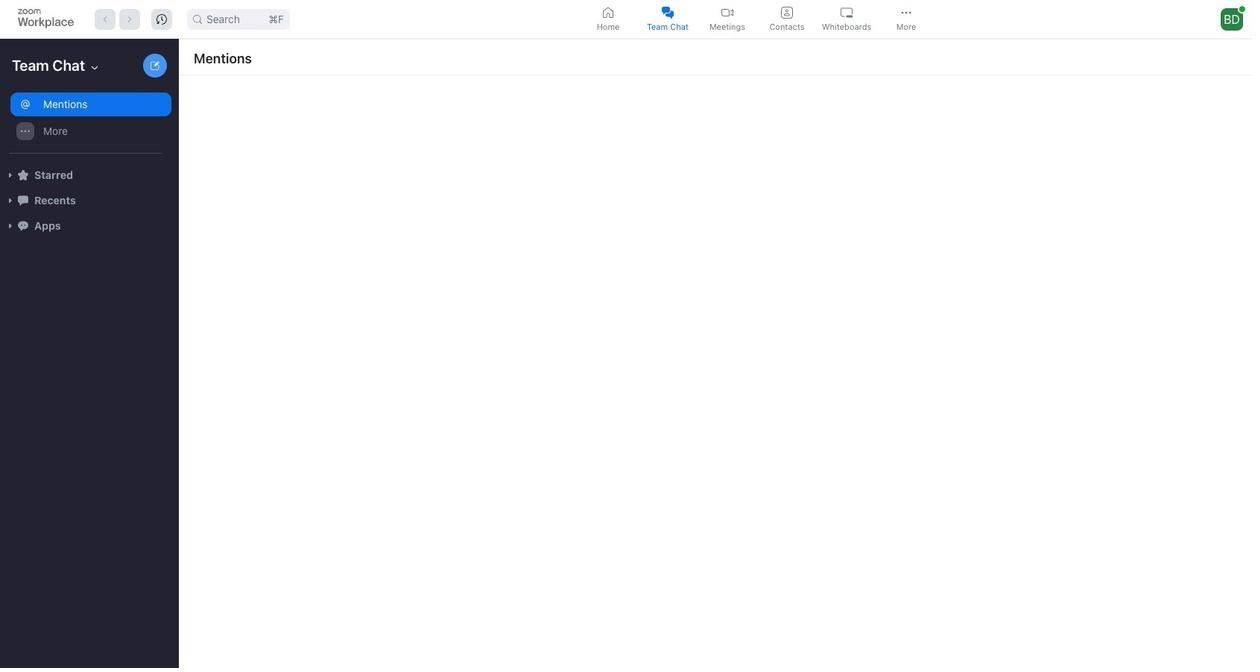 Task type: locate. For each thing, give the bounding box(es) containing it.
star image
[[18, 170, 28, 180]]

new image
[[151, 61, 160, 70], [151, 61, 160, 70]]

tab list
[[581, 2, 939, 36]]

starred tree item
[[6, 163, 172, 188]]

chevron down small image
[[89, 62, 101, 74], [89, 62, 101, 74]]

magnifier image
[[193, 15, 202, 23], [193, 15, 202, 23]]

recents tree item
[[6, 188, 172, 213]]

triangle right image
[[6, 196, 15, 205], [6, 196, 15, 205]]

group
[[0, 91, 172, 154]]

tree
[[0, 89, 176, 254]]

triangle right image
[[6, 171, 15, 180], [6, 171, 15, 180], [6, 221, 15, 230], [6, 221, 15, 230]]

chat image
[[18, 195, 28, 206], [18, 195, 28, 206]]

online image
[[1240, 6, 1246, 12], [1240, 6, 1246, 12]]

list
[[179, 75, 1253, 668]]

apps tree item
[[6, 213, 172, 239]]



Task type: describe. For each thing, give the bounding box(es) containing it.
history image
[[157, 14, 167, 24]]

star image
[[18, 170, 28, 180]]

chatbot image
[[18, 221, 28, 231]]

chatbot image
[[18, 221, 28, 231]]

history image
[[157, 14, 167, 24]]



Task type: vqa. For each thing, say whether or not it's contained in the screenshot.
'tree'
yes



